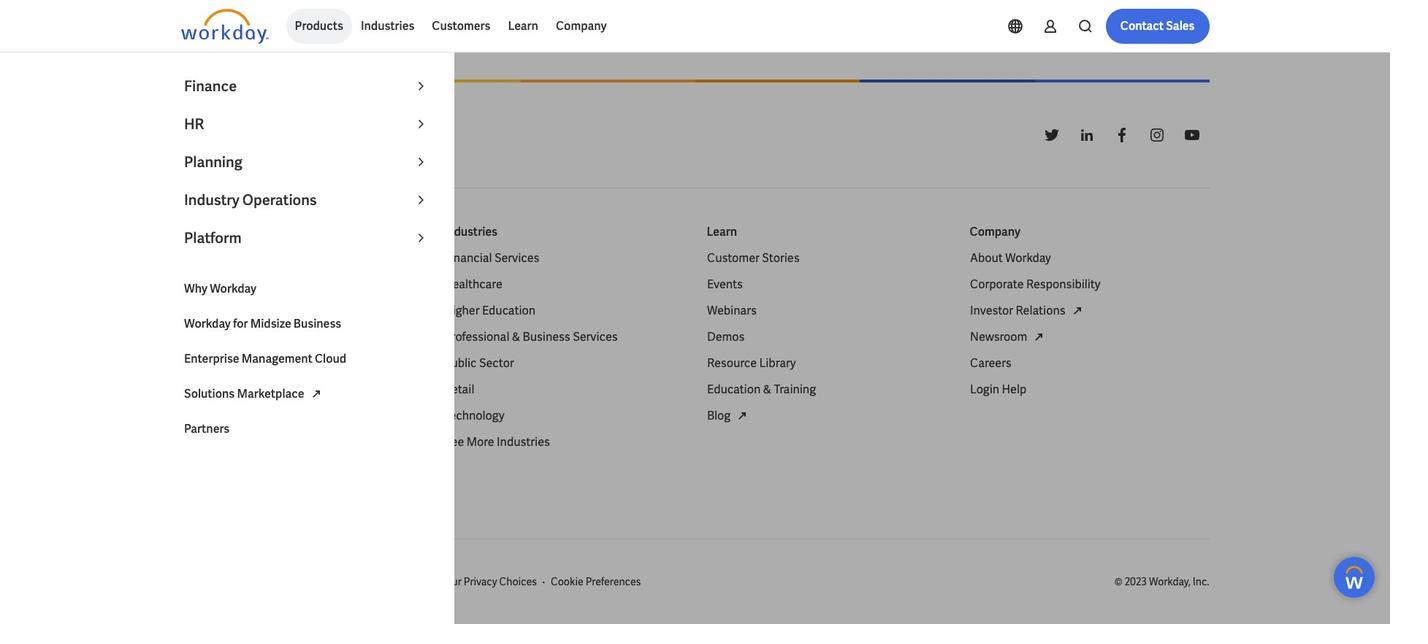 Task type: locate. For each thing, give the bounding box(es) containing it.
0 vertical spatial industries
[[361, 18, 414, 34]]

solutions
[[184, 386, 235, 402], [181, 435, 231, 450]]

business
[[294, 316, 341, 332], [522, 330, 570, 345], [289, 382, 337, 397]]

1 vertical spatial for
[[229, 382, 244, 397]]

workday up for planning
[[210, 281, 256, 297]]

0 vertical spatial marketplace
[[237, 386, 304, 402]]

0 vertical spatial solutions marketplace
[[184, 386, 304, 402]]

industries up the "financial" at the left top of the page
[[444, 224, 497, 240]]

0 vertical spatial why workday
[[184, 281, 256, 297]]

0 vertical spatial platform
[[184, 229, 242, 248]]

enterprise inside list
[[181, 408, 236, 424]]

for down 'for hr' link
[[181, 303, 198, 319]]

workday for midsize business for the workday for midsize business link to the top
[[184, 316, 341, 332]]

industry operations button
[[175, 181, 438, 219]]

0 vertical spatial hr
[[184, 115, 204, 134]]

preferences
[[586, 576, 641, 589]]

financial services
[[444, 251, 539, 266]]

list containing financial services
[[444, 250, 683, 452]]

0 vertical spatial products
[[295, 18, 343, 34]]

cookie preferences link
[[551, 575, 641, 590]]

for planning link
[[181, 303, 247, 320]]

workday for the bottommost why workday link
[[206, 356, 252, 371]]

opens in a new tab image right blog
[[733, 408, 751, 425]]

contact sales
[[1120, 18, 1195, 34]]

workday
[[1005, 251, 1051, 266], [210, 281, 256, 297], [184, 316, 231, 332], [206, 356, 252, 371], [181, 382, 226, 397]]

blog link
[[707, 408, 751, 425]]

0 horizontal spatial learn
[[508, 18, 538, 34]]

planning button
[[175, 143, 438, 181]]

0 horizontal spatial company
[[556, 18, 607, 34]]

list for industries
[[444, 250, 683, 452]]

industries right products dropdown button
[[361, 18, 414, 34]]

industries right more on the left
[[496, 435, 550, 450]]

platform inside list
[[181, 330, 226, 345]]

blog
[[707, 408, 730, 424]]

for up partners
[[229, 382, 244, 397]]

why workday up for planning
[[184, 281, 256, 297]]

company right learn dropdown button
[[556, 18, 607, 34]]

opens in a new tab image
[[1030, 329, 1048, 346], [307, 385, 325, 403], [733, 408, 751, 425]]

for
[[233, 316, 248, 332], [229, 382, 244, 397]]

1 vertical spatial platform
[[181, 330, 226, 345]]

why inside list
[[181, 356, 204, 371]]

retail
[[444, 382, 474, 397]]

2 vertical spatial opens in a new tab image
[[733, 408, 751, 425]]

2 vertical spatial industries
[[496, 435, 550, 450]]

about
[[970, 251, 1003, 266]]

workday for midsize business link
[[175, 307, 438, 342], [181, 381, 337, 399]]

1 for from the top
[[181, 277, 198, 292]]

1 list from the left
[[181, 250, 420, 504]]

workday,
[[1149, 576, 1191, 589]]

& for professional
[[512, 330, 520, 345]]

enterprise for "enterprise management cloud" link to the bottom
[[181, 408, 236, 424]]

resource
[[707, 356, 757, 371]]

0 vertical spatial enterprise
[[184, 351, 239, 367]]

0 vertical spatial for
[[233, 316, 248, 332]]

events link
[[707, 276, 743, 294]]

workday down 'platform' link
[[206, 356, 252, 371]]

1 vertical spatial cloud
[[311, 408, 342, 424]]

cloud
[[315, 351, 346, 367], [311, 408, 342, 424]]

marketplace
[[237, 386, 304, 402], [233, 435, 300, 450]]

products button
[[286, 9, 352, 44]]

finance
[[184, 77, 237, 96]]

your privacy choices link
[[417, 575, 537, 590]]

midsize right for planning link
[[250, 316, 291, 332]]

education & training
[[707, 382, 816, 397]]

midsize for the workday for midsize business link to the top
[[250, 316, 291, 332]]

products up finance dropdown button
[[295, 18, 343, 34]]

why workday link down 'platform' link
[[181, 355, 252, 373]]

1 horizontal spatial &
[[763, 382, 771, 397]]

careers
[[970, 356, 1011, 371]]

hr button
[[175, 105, 438, 143]]

see more industries link
[[444, 434, 550, 452]]

why workday down 'platform' link
[[181, 356, 252, 371]]

for hr link
[[181, 276, 216, 294]]

go to the homepage image down finance
[[181, 118, 268, 153]]

why for the bottommost why workday link
[[181, 356, 204, 371]]

planning up industry
[[184, 153, 242, 172]]

go to the homepage image up finance
[[181, 9, 268, 44]]

planning inside list
[[201, 303, 247, 319]]

marketplace right partners
[[233, 435, 300, 450]]

3 list from the left
[[707, 250, 946, 425]]

0 horizontal spatial products
[[181, 224, 229, 240]]

0 vertical spatial opens in a new tab image
[[1030, 329, 1048, 346]]

for planning
[[181, 303, 247, 319]]

opens in a new tab image for solutions marketplace
[[307, 385, 325, 403]]

1 horizontal spatial products
[[295, 18, 343, 34]]

platform down industry
[[184, 229, 242, 248]]

learn up customer
[[707, 224, 737, 240]]

careers link
[[970, 355, 1011, 373]]

solutions marketplace inside list
[[181, 435, 300, 450]]

professional & business services link
[[444, 329, 617, 346]]

list containing about workday
[[970, 250, 1209, 399]]

platform
[[184, 229, 242, 248], [181, 330, 226, 345]]

workday down 'for hr' link
[[184, 316, 231, 332]]

1 horizontal spatial opens in a new tab image
[[733, 408, 751, 425]]

why workday
[[184, 281, 256, 297], [181, 356, 252, 371]]

0 horizontal spatial &
[[512, 330, 520, 345]]

hr up for planning
[[201, 277, 216, 292]]

list for products
[[181, 250, 420, 504]]

customers button
[[423, 9, 499, 44]]

opens in a new tab image up partners link
[[307, 385, 325, 403]]

0 vertical spatial &
[[512, 330, 520, 345]]

opens in a new tab image down relations
[[1030, 329, 1048, 346]]

midsize up partners link
[[246, 382, 287, 397]]

workday for midsize business for the bottom the workday for midsize business link
[[181, 382, 337, 397]]

1 vertical spatial why
[[181, 356, 204, 371]]

workday inside "link"
[[1005, 251, 1051, 266]]

for up for planning
[[181, 277, 198, 292]]

products down industry
[[181, 224, 229, 240]]

0 horizontal spatial opens in a new tab image
[[307, 385, 325, 403]]

1 horizontal spatial learn
[[707, 224, 737, 240]]

1 vertical spatial planning
[[201, 303, 247, 319]]

privacy
[[464, 576, 497, 589]]

midsize
[[250, 316, 291, 332], [246, 382, 287, 397]]

cloud inside list
[[311, 408, 342, 424]]

education down resource
[[707, 382, 760, 397]]

1 vertical spatial go to the homepage image
[[181, 118, 268, 153]]

1 vertical spatial midsize
[[246, 382, 287, 397]]

retail link
[[444, 381, 474, 399]]

0 vertical spatial midsize
[[250, 316, 291, 332]]

1 vertical spatial company
[[970, 224, 1021, 240]]

for inside list
[[229, 382, 244, 397]]

1 vertical spatial why workday
[[181, 356, 252, 371]]

inc.
[[1193, 576, 1209, 589]]

& up sector
[[512, 330, 520, 345]]

workday up corporate responsibility
[[1005, 251, 1051, 266]]

industries inside dropdown button
[[361, 18, 414, 34]]

why workday link down platform dropdown button
[[175, 272, 438, 307]]

0 vertical spatial cloud
[[315, 351, 346, 367]]

for
[[181, 277, 198, 292], [181, 303, 198, 319]]

why workday inside list
[[181, 356, 252, 371]]

1 horizontal spatial services
[[572, 330, 617, 345]]

for for for hr
[[181, 277, 198, 292]]

workday for about workday "link"
[[1005, 251, 1051, 266]]

1 vertical spatial &
[[763, 382, 771, 397]]

0 vertical spatial workday for midsize business link
[[175, 307, 438, 342]]

©
[[1115, 576, 1123, 589]]

0 vertical spatial go to the homepage image
[[181, 9, 268, 44]]

0 horizontal spatial education
[[482, 303, 535, 319]]

education up professional & business services
[[482, 303, 535, 319]]

list
[[181, 250, 420, 504], [444, 250, 683, 452], [707, 250, 946, 425], [970, 250, 1209, 399]]

0 vertical spatial planning
[[184, 153, 242, 172]]

platform inside dropdown button
[[184, 229, 242, 248]]

1 vertical spatial opens in a new tab image
[[307, 385, 325, 403]]

0 vertical spatial management
[[242, 351, 313, 367]]

healthcare link
[[444, 276, 502, 294]]

0 horizontal spatial services
[[494, 251, 539, 266]]

4 list from the left
[[970, 250, 1209, 399]]

2 list from the left
[[444, 250, 683, 452]]

0 vertical spatial company
[[556, 18, 607, 34]]

2 for from the top
[[181, 303, 198, 319]]

1 horizontal spatial education
[[707, 382, 760, 397]]

list for learn
[[707, 250, 946, 425]]

management
[[242, 351, 313, 367], [238, 408, 309, 424]]

for right 'platform' link
[[233, 316, 248, 332]]

opens in a new tab image inside solutions marketplace link
[[307, 385, 325, 403]]

1 vertical spatial why workday link
[[181, 355, 252, 373]]

0 vertical spatial learn
[[508, 18, 538, 34]]

partners
[[184, 422, 230, 437]]

newsroom
[[970, 330, 1027, 345]]

solutions marketplace for the bottommost solutions marketplace link
[[181, 435, 300, 450]]

planning up 'platform' link
[[201, 303, 247, 319]]

list containing for hr
[[181, 250, 420, 504]]

list containing customer stories
[[707, 250, 946, 425]]

platform down for planning link
[[181, 330, 226, 345]]

why
[[184, 281, 207, 297], [181, 356, 204, 371]]

demos
[[707, 330, 744, 345]]

0 vertical spatial education
[[482, 303, 535, 319]]

enterprise
[[184, 351, 239, 367], [181, 408, 236, 424]]

planning inside dropdown button
[[184, 153, 242, 172]]

&
[[512, 330, 520, 345], [763, 382, 771, 397]]

go to instagram image
[[1148, 126, 1166, 144]]

hr down finance
[[184, 115, 204, 134]]

1 vertical spatial for
[[181, 303, 198, 319]]

1 vertical spatial solutions marketplace
[[181, 435, 300, 450]]

why up for planning
[[184, 281, 207, 297]]

cloud for top "enterprise management cloud" link
[[315, 351, 346, 367]]

enterprise management cloud
[[184, 351, 346, 367], [181, 408, 342, 424]]

business for the workday for midsize business link to the top
[[294, 316, 341, 332]]

workday for midsize business
[[184, 316, 341, 332], [181, 382, 337, 397]]

company up 'about'
[[970, 224, 1021, 240]]

1 vertical spatial enterprise
[[181, 408, 236, 424]]

list for company
[[970, 250, 1209, 399]]

0 vertical spatial workday for midsize business
[[184, 316, 341, 332]]

industries button
[[352, 9, 423, 44]]

hr
[[184, 115, 204, 134], [201, 277, 216, 292]]

planning
[[184, 153, 242, 172], [201, 303, 247, 319]]

learn
[[508, 18, 538, 34], [707, 224, 737, 240]]

2 horizontal spatial opens in a new tab image
[[1030, 329, 1048, 346]]

opens in a new tab image for blog
[[733, 408, 751, 425]]

& left training
[[763, 382, 771, 397]]

learn left company dropdown button
[[508, 18, 538, 34]]

0 vertical spatial why
[[184, 281, 207, 297]]

industry
[[184, 191, 240, 210]]

1 vertical spatial workday for midsize business
[[181, 382, 337, 397]]

0 vertical spatial for
[[181, 277, 198, 292]]

finance button
[[175, 67, 438, 105]]

solutions marketplace link
[[175, 377, 438, 412], [181, 434, 320, 452]]

platform for platform dropdown button
[[184, 229, 242, 248]]

1 vertical spatial learn
[[707, 224, 737, 240]]

marketplace up partners link
[[237, 386, 304, 402]]

go to the homepage image
[[181, 9, 268, 44], [181, 118, 268, 153]]

why down 'platform' link
[[181, 356, 204, 371]]

cookie preferences
[[551, 576, 641, 589]]

demos link
[[707, 329, 744, 346]]



Task type: vqa. For each thing, say whether or not it's contained in the screenshot.
Go to Twitter image
yes



Task type: describe. For each thing, give the bounding box(es) containing it.
go to facebook image
[[1113, 126, 1131, 144]]

your
[[441, 576, 462, 589]]

help
[[1002, 382, 1026, 397]]

higher education
[[444, 303, 535, 319]]

0 vertical spatial enterprise management cloud link
[[175, 342, 438, 377]]

hr inside dropdown button
[[184, 115, 204, 134]]

1 vertical spatial services
[[572, 330, 617, 345]]

sales
[[1166, 18, 1195, 34]]

1 vertical spatial enterprise management cloud link
[[181, 408, 342, 425]]

customer stories link
[[707, 250, 799, 267]]

company inside dropdown button
[[556, 18, 607, 34]]

public sector link
[[444, 355, 514, 373]]

healthcare
[[444, 277, 502, 292]]

platform button
[[175, 219, 438, 257]]

corporate responsibility
[[970, 277, 1100, 292]]

customer
[[707, 251, 759, 266]]

1 vertical spatial solutions
[[181, 435, 231, 450]]

training
[[774, 382, 816, 397]]

about workday
[[970, 251, 1051, 266]]

platform for 'platform' link
[[181, 330, 226, 345]]

professional & business services
[[444, 330, 617, 345]]

contact
[[1120, 18, 1164, 34]]

enterprise for top "enterprise management cloud" link
[[184, 351, 239, 367]]

higher
[[444, 303, 479, 319]]

investor relations link
[[970, 303, 1086, 320]]

1 vertical spatial hr
[[201, 277, 216, 292]]

for for the workday for midsize business link to the top
[[233, 316, 248, 332]]

0 vertical spatial services
[[494, 251, 539, 266]]

1 vertical spatial solutions marketplace link
[[181, 434, 320, 452]]

solutions marketplace for solutions marketplace link to the top
[[184, 386, 304, 402]]

opens in a new tab image
[[1068, 303, 1086, 320]]

customers
[[432, 18, 490, 34]]

corporate responsibility link
[[970, 276, 1100, 294]]

learn button
[[499, 9, 547, 44]]

why workday for the bottommost why workday link
[[181, 356, 252, 371]]

0 vertical spatial solutions
[[184, 386, 235, 402]]

login help
[[970, 382, 1026, 397]]

investor
[[970, 303, 1013, 319]]

0 vertical spatial enterprise management cloud
[[184, 351, 346, 367]]

1 go to the homepage image from the top
[[181, 9, 268, 44]]

for hr
[[181, 277, 216, 292]]

0 vertical spatial why workday link
[[175, 272, 438, 307]]

technology link
[[444, 408, 504, 425]]

library
[[759, 356, 796, 371]]

resource library link
[[707, 355, 796, 373]]

operations
[[242, 191, 317, 210]]

webinars
[[707, 303, 756, 319]]

1 vertical spatial enterprise management cloud
[[181, 408, 342, 424]]

go to youtube image
[[1183, 126, 1201, 144]]

customer stories
[[707, 251, 799, 266]]

choices
[[499, 576, 537, 589]]

investor relations
[[970, 303, 1065, 319]]

login help link
[[970, 381, 1026, 399]]

learn inside dropdown button
[[508, 18, 538, 34]]

midsize for the bottom the workday for midsize business link
[[246, 382, 287, 397]]

company button
[[547, 9, 616, 44]]

technology
[[444, 408, 504, 424]]

platform link
[[181, 329, 226, 346]]

cookie
[[551, 576, 583, 589]]

& for education
[[763, 382, 771, 397]]

see more industries
[[444, 435, 550, 450]]

resource library
[[707, 356, 796, 371]]

newsroom link
[[970, 329, 1048, 346]]

sector
[[479, 356, 514, 371]]

responsibility
[[1026, 277, 1100, 292]]

more
[[466, 435, 494, 450]]

financial
[[444, 251, 492, 266]]

cloud for "enterprise management cloud" link to the bottom
[[311, 408, 342, 424]]

1 vertical spatial industries
[[444, 224, 497, 240]]

1 vertical spatial marketplace
[[233, 435, 300, 450]]

go to twitter image
[[1043, 126, 1060, 144]]

1 vertical spatial education
[[707, 382, 760, 397]]

industry operations
[[184, 191, 317, 210]]

business for the bottom the workday for midsize business link
[[289, 382, 337, 397]]

© 2023 workday, inc.
[[1115, 576, 1209, 589]]

1 vertical spatial management
[[238, 408, 309, 424]]

for for for planning
[[181, 303, 198, 319]]

0 vertical spatial solutions marketplace link
[[175, 377, 438, 412]]

public sector
[[444, 356, 514, 371]]

login
[[970, 382, 999, 397]]

partners link
[[175, 412, 438, 447]]

1 horizontal spatial company
[[970, 224, 1021, 240]]

education & training link
[[707, 381, 816, 399]]

products inside dropdown button
[[295, 18, 343, 34]]

about workday link
[[970, 250, 1051, 267]]

2023
[[1125, 576, 1147, 589]]

why for why workday link to the top
[[184, 281, 207, 297]]

go to linkedin image
[[1078, 126, 1095, 144]]

1 vertical spatial products
[[181, 224, 229, 240]]

contact sales link
[[1106, 9, 1209, 44]]

professional
[[444, 330, 509, 345]]

workday for why workday link to the top
[[210, 281, 256, 297]]

opens in a new tab image for newsroom
[[1030, 329, 1048, 346]]

see
[[444, 435, 464, 450]]

public
[[444, 356, 476, 371]]

relations
[[1016, 303, 1065, 319]]

why workday for why workday link to the top
[[184, 281, 256, 297]]

financial services link
[[444, 250, 539, 267]]

webinars link
[[707, 303, 756, 320]]

for for the bottom the workday for midsize business link
[[229, 382, 244, 397]]

corporate
[[970, 277, 1024, 292]]

events
[[707, 277, 743, 292]]

higher education link
[[444, 303, 535, 320]]

workday up partners
[[181, 382, 226, 397]]

stories
[[762, 251, 799, 266]]

2 go to the homepage image from the top
[[181, 118, 268, 153]]

1 vertical spatial workday for midsize business link
[[181, 381, 337, 399]]

your privacy choices
[[441, 576, 537, 589]]



